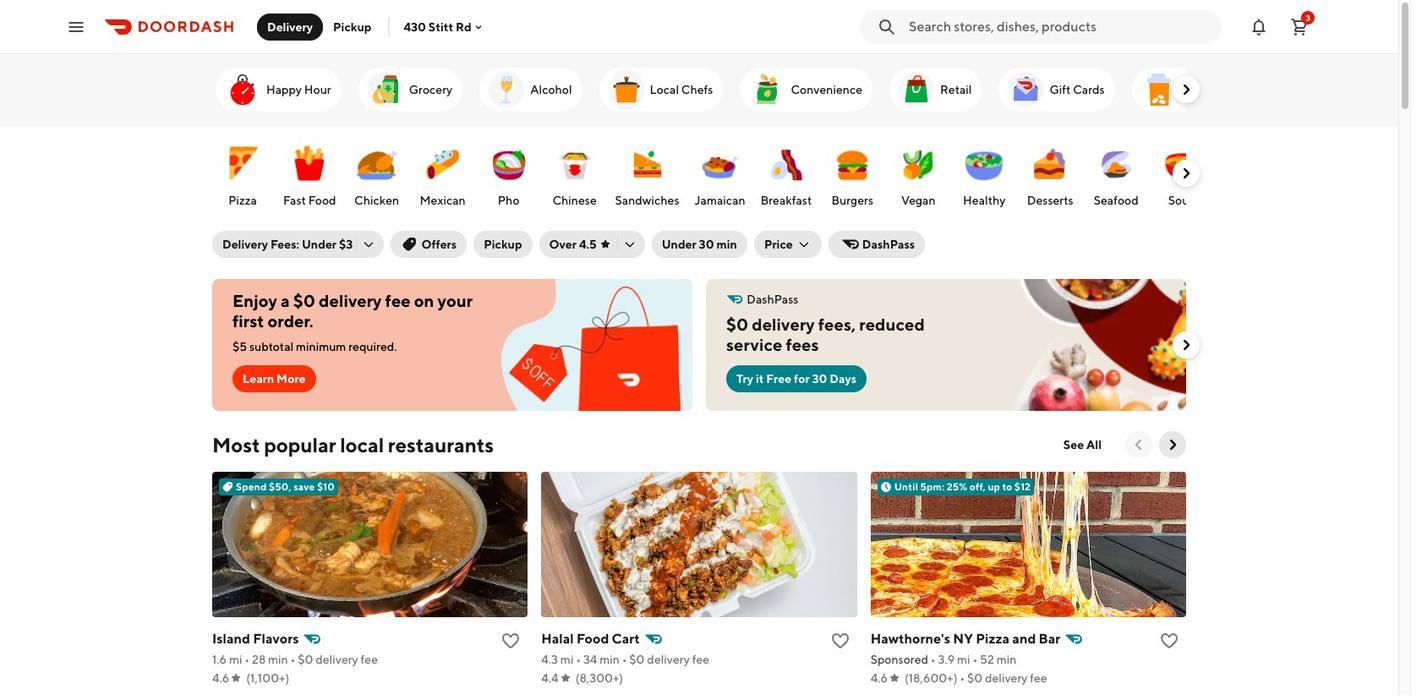 Task type: describe. For each thing, give the bounding box(es) containing it.
gift cards link
[[999, 68, 1115, 112]]

cards
[[1073, 83, 1105, 96]]

a
[[281, 291, 290, 310]]

enjoy
[[233, 291, 277, 310]]

order.
[[268, 311, 313, 331]]

food for halal
[[577, 631, 609, 647]]

to
[[1002, 480, 1012, 493]]

• left the 52
[[973, 653, 978, 666]]

delivery for delivery
[[267, 20, 313, 33]]

try it free for 30 days
[[736, 372, 857, 386]]

for
[[794, 372, 810, 386]]

chinese
[[552, 194, 597, 207]]

previous button of carousel image
[[1130, 436, 1147, 453]]

click to add this store to your saved list image
[[501, 631, 521, 651]]

retail image
[[896, 69, 937, 110]]

min right 34
[[600, 653, 620, 666]]

delivery down the 52
[[985, 671, 1028, 685]]

delivery inside enjoy a $0 delivery fee on your first order.
[[319, 291, 382, 310]]

seafood
[[1094, 194, 1139, 207]]

$5
[[233, 340, 247, 353]]

2 horizontal spatial $0
[[967, 671, 983, 685]]

28
[[252, 653, 266, 666]]

3
[[1306, 12, 1310, 22]]

jamaican
[[695, 194, 745, 207]]

retail
[[940, 83, 972, 96]]

gift
[[1050, 83, 1071, 96]]

save
[[293, 480, 315, 493]]

happy hour image
[[222, 69, 263, 110]]

on
[[414, 291, 434, 310]]

spend
[[236, 480, 267, 493]]

1 next button of carousel image from the top
[[1178, 81, 1195, 98]]

delivery fees: under $3
[[222, 238, 353, 251]]

retail link
[[889, 68, 982, 112]]

restaurants
[[388, 433, 494, 457]]

convenience image
[[747, 69, 788, 110]]

4.6 for (1,100+)
[[212, 671, 229, 685]]

sandwiches
[[615, 194, 679, 207]]

1 vertical spatial next button of carousel image
[[1164, 436, 1181, 453]]

offers
[[421, 238, 457, 251]]

healthy
[[963, 194, 1006, 207]]

alcohol
[[530, 83, 572, 96]]

delivery right 28
[[316, 653, 358, 666]]

click to add this store to your saved list image for halal food cart
[[830, 631, 850, 651]]

local chefs
[[650, 83, 713, 96]]

1 vertical spatial dashpass
[[747, 293, 798, 306]]

• down cart on the bottom left of the page
[[622, 653, 627, 666]]

enjoy a $0 delivery fee on your first order.
[[233, 291, 473, 331]]

hawthorne's
[[871, 631, 950, 647]]

over 4.5
[[549, 238, 597, 251]]

430 stitt rd button
[[404, 20, 485, 33]]

open menu image
[[66, 16, 86, 37]]

chicken
[[354, 194, 399, 207]]

desserts
[[1027, 194, 1074, 207]]

your
[[438, 291, 473, 310]]

price
[[764, 238, 793, 251]]

most popular local restaurants link
[[212, 431, 494, 458]]

off,
[[970, 480, 986, 493]]

reduced
[[859, 315, 925, 334]]

25%
[[947, 480, 967, 493]]

$​0 for island flavors
[[298, 653, 313, 666]]

first
[[233, 311, 264, 331]]

local chefs link
[[599, 68, 723, 112]]

4.3
[[541, 653, 558, 666]]

subtotal
[[249, 340, 294, 353]]

fees,
[[818, 315, 856, 334]]

over
[[549, 238, 577, 251]]

local chefs image
[[606, 69, 646, 110]]

(18,600+)
[[905, 671, 957, 685]]

see all
[[1064, 438, 1102, 452]]

stitt
[[429, 20, 453, 33]]

popular
[[264, 433, 336, 457]]

and
[[1012, 631, 1036, 647]]

ny
[[953, 631, 973, 647]]

4.3 mi • 34 min • $​0 delivery fee
[[541, 653, 710, 666]]

required.
[[349, 340, 397, 353]]

under 30 min button
[[652, 231, 747, 258]]

price button
[[754, 231, 822, 258]]

4.4
[[541, 671, 559, 685]]

burgers
[[831, 194, 873, 207]]

happy hour link
[[216, 68, 341, 112]]

• down flavors at the bottom of the page
[[290, 653, 295, 666]]

learn more
[[243, 372, 306, 386]]

days
[[830, 372, 857, 386]]

$0 inside enjoy a $0 delivery fee on your first order.
[[293, 291, 315, 310]]

$0 delivery fees, reduced service fees
[[726, 315, 925, 354]]

offers button
[[391, 231, 467, 258]]

health link
[[1132, 68, 1229, 112]]

cart
[[612, 631, 640, 647]]

hawthorne's ny pizza and bar
[[871, 631, 1060, 647]]

grocery
[[409, 83, 453, 96]]

all
[[1087, 438, 1102, 452]]

1.6
[[212, 653, 227, 666]]

until
[[894, 480, 918, 493]]

delivery right 34
[[647, 653, 690, 666]]

3 mi from the left
[[957, 653, 970, 666]]

• left 28
[[245, 653, 250, 666]]



Task type: locate. For each thing, give the bounding box(es) containing it.
under inside button
[[662, 238, 696, 251]]

2 4.6 from the left
[[871, 671, 888, 685]]

delivery up fees
[[752, 315, 815, 334]]

min down jamaican
[[717, 238, 737, 251]]

$12
[[1014, 480, 1031, 493]]

grocery image
[[365, 69, 406, 110]]

1 horizontal spatial dashpass
[[862, 238, 915, 251]]

$0 down the 52
[[967, 671, 983, 685]]

$0 right a
[[293, 291, 315, 310]]

pickup button
[[323, 13, 382, 40], [474, 231, 532, 258]]

2 $​0 from the left
[[629, 653, 645, 666]]

delivery inside $0 delivery fees, reduced service fees
[[752, 315, 815, 334]]

1 horizontal spatial food
[[577, 631, 609, 647]]

2 horizontal spatial mi
[[957, 653, 970, 666]]

430 stitt rd
[[404, 20, 471, 33]]

dashpass inside button
[[862, 238, 915, 251]]

52
[[980, 653, 994, 666]]

1 vertical spatial 30
[[812, 372, 827, 386]]

0 horizontal spatial under
[[302, 238, 337, 251]]

min up • $0 delivery fee
[[997, 653, 1017, 666]]

4.6
[[212, 671, 229, 685], [871, 671, 888, 685]]

1 vertical spatial food
[[577, 631, 609, 647]]

0 vertical spatial pizza
[[228, 194, 257, 207]]

chefs
[[681, 83, 713, 96]]

(8,300+)
[[575, 671, 623, 685]]

30 down jamaican
[[699, 238, 714, 251]]

next button of carousel image
[[1178, 337, 1195, 353], [1164, 436, 1181, 453]]

health image
[[1139, 69, 1179, 110]]

3 button
[[1283, 10, 1316, 44]]

5pm:
[[920, 480, 945, 493]]

1 horizontal spatial under
[[662, 238, 696, 251]]

4.6 down the 1.6
[[212, 671, 229, 685]]

1 vertical spatial delivery
[[222, 238, 268, 251]]

soup
[[1168, 194, 1196, 207]]

2 next button of carousel image from the top
[[1178, 165, 1195, 182]]

4.5
[[579, 238, 597, 251]]

pickup button down pho
[[474, 231, 532, 258]]

1 horizontal spatial 30
[[812, 372, 827, 386]]

1 vertical spatial next button of carousel image
[[1178, 165, 1195, 182]]

delivery left fees:
[[222, 238, 268, 251]]

dashpass down vegan
[[862, 238, 915, 251]]

2 under from the left
[[662, 238, 696, 251]]

click to add this store to your saved list image for hawthorne's ny pizza and bar
[[1159, 631, 1179, 651]]

delivery inside button
[[267, 20, 313, 33]]

delivery button
[[257, 13, 323, 40]]

Store search: begin typing to search for stores available on DoorDash text field
[[909, 17, 1212, 36]]

more
[[277, 372, 306, 386]]

$0 up service
[[726, 315, 748, 334]]

$​0 down cart on the bottom left of the page
[[629, 653, 645, 666]]

1 click to add this store to your saved list image from the left
[[830, 631, 850, 651]]

30 inside "button"
[[812, 372, 827, 386]]

up
[[988, 480, 1000, 493]]

mi right 4.3
[[560, 653, 574, 666]]

34
[[583, 653, 597, 666]]

• left 3.9
[[931, 653, 936, 666]]

0 horizontal spatial pizza
[[228, 194, 257, 207]]

0 horizontal spatial pickup
[[333, 20, 372, 33]]

try it free for 30 days button
[[726, 365, 867, 392]]

0 vertical spatial pickup button
[[323, 13, 382, 40]]

• $0 delivery fee
[[957, 671, 1047, 685]]

pizza
[[228, 194, 257, 207], [976, 631, 1010, 647]]

pizza left fast
[[228, 194, 257, 207]]

1 vertical spatial pizza
[[976, 631, 1010, 647]]

0 vertical spatial next button of carousel image
[[1178, 337, 1195, 353]]

fees:
[[270, 238, 299, 251]]

pickup button left 430
[[323, 13, 382, 40]]

3.9
[[938, 653, 955, 666]]

$​0 for halal food cart
[[629, 653, 645, 666]]

alcohol link
[[480, 68, 582, 112]]

see all link
[[1053, 431, 1112, 458]]

1 mi from the left
[[229, 653, 242, 666]]

0 horizontal spatial $​0
[[298, 653, 313, 666]]

pho
[[498, 194, 520, 207]]

1 vertical spatial pickup
[[484, 238, 522, 251]]

spend $50, save $10
[[236, 480, 335, 493]]

$3
[[339, 238, 353, 251]]

1 under from the left
[[302, 238, 337, 251]]

1 4.6 from the left
[[212, 671, 229, 685]]

0 vertical spatial next button of carousel image
[[1178, 81, 1195, 98]]

mi for island
[[229, 653, 242, 666]]

under left $3
[[302, 238, 337, 251]]

0 horizontal spatial click to add this store to your saved list image
[[830, 631, 850, 651]]

1.6 mi • 28 min • $​0 delivery fee
[[212, 653, 378, 666]]

gift cards
[[1050, 83, 1105, 96]]

0 horizontal spatial $0
[[293, 291, 315, 310]]

1 vertical spatial pickup button
[[474, 231, 532, 258]]

local
[[650, 83, 679, 96]]

local
[[340, 433, 384, 457]]

happy hour
[[266, 83, 331, 96]]

2 vertical spatial $0
[[967, 671, 983, 685]]

delivery up required. in the left of the page
[[319, 291, 382, 310]]

sponsored • 3.9 mi • 52 min
[[871, 653, 1017, 666]]

4.6 for (18,600+)
[[871, 671, 888, 685]]

$​0 down flavors at the bottom of the page
[[298, 653, 313, 666]]

mi right 3.9
[[957, 653, 970, 666]]

0 vertical spatial 30
[[699, 238, 714, 251]]

1 horizontal spatial $0
[[726, 315, 748, 334]]

under 30 min
[[662, 238, 737, 251]]

dashpass up service
[[747, 293, 798, 306]]

fast food
[[283, 194, 336, 207]]

pizza up the 52
[[976, 631, 1010, 647]]

min right 28
[[268, 653, 288, 666]]

hour
[[304, 83, 331, 96]]

until 5pm: 25% off, up to $12
[[894, 480, 1031, 493]]

0 vertical spatial pickup
[[333, 20, 372, 33]]

convenience link
[[740, 68, 873, 112]]

notification bell image
[[1249, 16, 1269, 37]]

1 horizontal spatial 4.6
[[871, 671, 888, 685]]

flavors
[[253, 631, 299, 647]]

1 $​0 from the left
[[298, 653, 313, 666]]

2 click to add this store to your saved list image from the left
[[1159, 631, 1179, 651]]

$5 subtotal minimum required.
[[233, 340, 397, 353]]

2 mi from the left
[[560, 653, 574, 666]]

learn more button
[[233, 365, 316, 392]]

rd
[[456, 20, 471, 33]]

0 horizontal spatial food
[[308, 194, 336, 207]]

vegan
[[901, 194, 936, 207]]

click to add this store to your saved list image
[[830, 631, 850, 651], [1159, 631, 1179, 651]]

fees
[[786, 335, 819, 354]]

halal
[[541, 631, 574, 647]]

food for fast
[[308, 194, 336, 207]]

delivery up happy
[[267, 20, 313, 33]]

learn
[[243, 372, 274, 386]]

delivery
[[319, 291, 382, 310], [752, 315, 815, 334], [316, 653, 358, 666], [647, 653, 690, 666], [985, 671, 1028, 685]]

0 horizontal spatial 4.6
[[212, 671, 229, 685]]

• left 34
[[576, 653, 581, 666]]

mi right the 1.6
[[229, 653, 242, 666]]

1 horizontal spatial pickup button
[[474, 231, 532, 258]]

pickup
[[333, 20, 372, 33], [484, 238, 522, 251]]

1 horizontal spatial $​0
[[629, 653, 645, 666]]

over 4.5 button
[[539, 231, 645, 258]]

next button of carousel image
[[1178, 81, 1195, 98], [1178, 165, 1195, 182]]

mi
[[229, 653, 242, 666], [560, 653, 574, 666], [957, 653, 970, 666]]

see
[[1064, 438, 1084, 452]]

0 horizontal spatial 30
[[699, 238, 714, 251]]

30
[[699, 238, 714, 251], [812, 372, 827, 386]]

breakfast
[[761, 194, 812, 207]]

happy
[[266, 83, 302, 96]]

mexican
[[420, 194, 466, 207]]

1 horizontal spatial mi
[[560, 653, 574, 666]]

halal food cart
[[541, 631, 640, 647]]

$​0
[[298, 653, 313, 666], [629, 653, 645, 666]]

delivery for delivery fees: under $3
[[222, 238, 268, 251]]

food right fast
[[308, 194, 336, 207]]

pickup down pho
[[484, 238, 522, 251]]

0 horizontal spatial pickup button
[[323, 13, 382, 40]]

under down sandwiches at the left
[[662, 238, 696, 251]]

1 horizontal spatial pizza
[[976, 631, 1010, 647]]

health
[[1183, 83, 1219, 96]]

fast
[[283, 194, 306, 207]]

1 horizontal spatial click to add this store to your saved list image
[[1159, 631, 1179, 651]]

gift cards image
[[1006, 69, 1046, 110]]

delivery
[[267, 20, 313, 33], [222, 238, 268, 251]]

• down sponsored • 3.9 mi • 52 min
[[960, 671, 965, 685]]

$10
[[317, 480, 335, 493]]

sponsored
[[871, 653, 928, 666]]

0 vertical spatial delivery
[[267, 20, 313, 33]]

0 vertical spatial $0
[[293, 291, 315, 310]]

$0 inside $0 delivery fees, reduced service fees
[[726, 315, 748, 334]]

1 vertical spatial $0
[[726, 315, 748, 334]]

30 right for
[[812, 372, 827, 386]]

4.6 down sponsored
[[871, 671, 888, 685]]

0 horizontal spatial dashpass
[[747, 293, 798, 306]]

mi for halal
[[560, 653, 574, 666]]

fee inside enjoy a $0 delivery fee on your first order.
[[385, 291, 411, 310]]

(1,100+)
[[246, 671, 289, 685]]

0 horizontal spatial mi
[[229, 653, 242, 666]]

grocery link
[[358, 68, 463, 112]]

•
[[245, 653, 250, 666], [290, 653, 295, 666], [576, 653, 581, 666], [622, 653, 627, 666], [931, 653, 936, 666], [973, 653, 978, 666], [960, 671, 965, 685]]

min inside button
[[717, 238, 737, 251]]

free
[[766, 372, 792, 386]]

most
[[212, 433, 260, 457]]

island flavors
[[212, 631, 299, 647]]

pickup right delivery button
[[333, 20, 372, 33]]

1 horizontal spatial pickup
[[484, 238, 522, 251]]

it
[[756, 372, 764, 386]]

30 inside button
[[699, 238, 714, 251]]

dashpass button
[[828, 231, 925, 258]]

food up 34
[[577, 631, 609, 647]]

0 vertical spatial food
[[308, 194, 336, 207]]

1 items, open order cart image
[[1289, 16, 1310, 37]]

0 vertical spatial dashpass
[[862, 238, 915, 251]]

alcohol image
[[486, 69, 527, 110]]

most popular local restaurants
[[212, 433, 494, 457]]



Task type: vqa. For each thing, say whether or not it's contained in the screenshot.
file.
no



